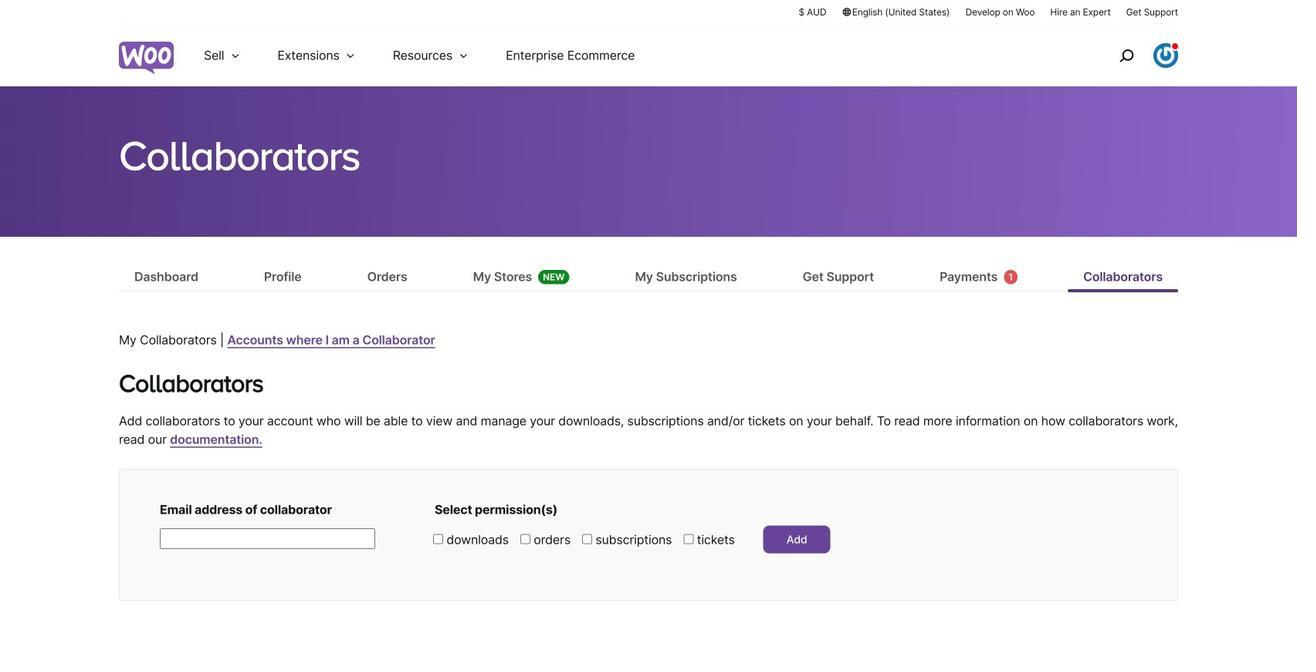 Task type: vqa. For each thing, say whether or not it's contained in the screenshot.
Search image
yes



Task type: describe. For each thing, give the bounding box(es) containing it.
search image
[[1115, 43, 1139, 68]]



Task type: locate. For each thing, give the bounding box(es) containing it.
open account menu image
[[1154, 43, 1179, 68]]

None checkbox
[[433, 535, 443, 545], [521, 535, 531, 545], [582, 535, 592, 545], [684, 535, 694, 545], [433, 535, 443, 545], [521, 535, 531, 545], [582, 535, 592, 545], [684, 535, 694, 545]]

service navigation menu element
[[1087, 31, 1179, 81]]



